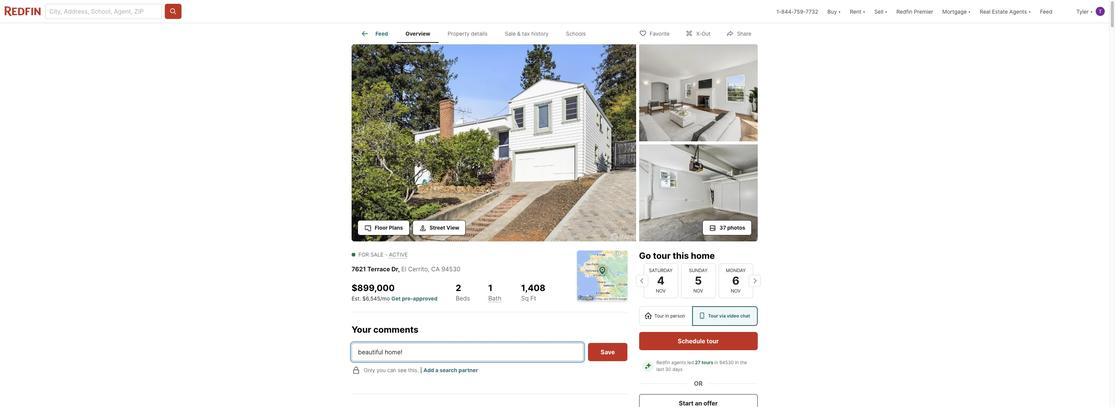 Task type: vqa. For each thing, say whether or not it's contained in the screenshot.
the "Home Equity"
no



Task type: describe. For each thing, give the bounding box(es) containing it.
2 beds
[[456, 283, 470, 302]]

-
[[385, 251, 388, 258]]

▾ for sell ▾
[[885, 8, 888, 15]]

schedule
[[678, 337, 706, 345]]

floor plans button
[[358, 220, 410, 235]]

x-out
[[697, 30, 711, 37]]

tours
[[702, 360, 714, 365]]

plans
[[389, 224, 403, 231]]

▾ for rent ▾
[[863, 8, 866, 15]]

759-
[[794, 8, 806, 15]]

this
[[673, 251, 689, 261]]

mortgage ▾ button
[[938, 0, 976, 23]]

comments
[[374, 324, 419, 335]]

1-
[[777, 8, 782, 15]]

search
[[440, 367, 458, 373]]

monday
[[727, 268, 746, 273]]

home
[[692, 251, 715, 261]]

sale & tax history tab
[[497, 25, 558, 43]]

mortgage ▾
[[943, 8, 971, 15]]

rent ▾ button
[[850, 0, 866, 23]]

rent
[[850, 8, 862, 15]]

tour for tour in person
[[655, 313, 665, 319]]

mortgage
[[943, 8, 967, 15]]

active
[[389, 251, 408, 258]]

submit search image
[[169, 8, 177, 15]]

buy ▾ button
[[823, 0, 846, 23]]

schedule tour
[[678, 337, 719, 345]]

get pre-approved link
[[392, 295, 438, 302]]

in inside option
[[666, 313, 670, 319]]

/mo
[[380, 295, 390, 302]]

real estate agents ▾
[[980, 8, 1032, 15]]

x-
[[697, 30, 702, 37]]

tour in person
[[655, 313, 686, 319]]

sell ▾ button
[[875, 0, 888, 23]]

0 horizontal spatial feed
[[376, 30, 388, 37]]

tour for tour via video chat
[[709, 313, 719, 319]]

▾ inside dropdown button
[[1029, 8, 1032, 15]]

sell
[[875, 8, 884, 15]]

for sale - active
[[359, 251, 408, 258]]

map entry image
[[577, 251, 628, 301]]

video
[[727, 313, 740, 319]]

your comments
[[352, 324, 419, 335]]

floor plans
[[375, 224, 403, 231]]

rent ▾ button
[[846, 0, 870, 23]]

37 photos
[[720, 224, 746, 231]]

for
[[359, 251, 369, 258]]

tour via video chat
[[709, 313, 751, 319]]

schools
[[566, 30, 586, 37]]

tyler ▾
[[1077, 8, 1093, 15]]

buy ▾ button
[[828, 0, 841, 23]]

save button
[[589, 343, 628, 361]]

0 horizontal spatial 94530
[[442, 265, 461, 273]]

floor
[[375, 224, 388, 231]]

el
[[402, 265, 407, 273]]

via
[[720, 313, 726, 319]]

premier
[[915, 8, 934, 15]]

pre-
[[402, 295, 413, 302]]

1,408
[[522, 283, 546, 293]]

7621
[[352, 265, 366, 273]]

nov for 6
[[732, 288, 741, 294]]

add a search partner button
[[424, 367, 478, 373]]

37
[[720, 224, 727, 231]]

street view
[[430, 224, 460, 231]]

overview
[[406, 30, 431, 37]]

sq
[[522, 294, 529, 302]]

in inside in the last 30 days
[[736, 360, 739, 365]]

mortgage ▾ button
[[943, 0, 971, 23]]

the
[[741, 360, 748, 365]]

sell ▾
[[875, 8, 888, 15]]

844-
[[782, 8, 794, 15]]

37 photos button
[[703, 220, 752, 235]]

redfin premier button
[[892, 0, 938, 23]]

only you can see this.
[[364, 367, 419, 373]]

1 horizontal spatial in
[[715, 360, 719, 365]]

ca
[[431, 265, 440, 273]]

next image
[[749, 275, 761, 287]]

sale & tax history
[[505, 30, 549, 37]]

beds
[[456, 294, 470, 302]]

property details tab
[[439, 25, 497, 43]]

this.
[[408, 367, 419, 373]]

tyler
[[1077, 8, 1089, 15]]

last
[[657, 367, 665, 372]]

| add a search partner
[[421, 367, 478, 373]]

street view button
[[413, 220, 466, 235]]

go tour this home
[[640, 251, 715, 261]]

can
[[387, 367, 396, 373]]



Task type: locate. For each thing, give the bounding box(es) containing it.
, left ca
[[428, 265, 430, 273]]

1 ▾ from the left
[[839, 8, 841, 15]]

you
[[377, 367, 386, 373]]

only
[[364, 367, 375, 373]]

redfin
[[897, 8, 913, 15], [657, 360, 671, 365]]

street
[[430, 224, 446, 231]]

sale
[[505, 30, 516, 37]]

2
[[456, 283, 461, 293]]

|
[[421, 367, 422, 373]]

list box
[[640, 306, 758, 326]]

2 ▾ from the left
[[863, 8, 866, 15]]

3 ▾ from the left
[[885, 8, 888, 15]]

share button
[[720, 25, 758, 41]]

save
[[601, 348, 615, 356]]

redfin agents led 27 tours in 94530
[[657, 360, 734, 365]]

monday 6 nov
[[727, 268, 746, 294]]

buy ▾
[[828, 8, 841, 15]]

1-844-759-7732 link
[[777, 8, 819, 15]]

5 ▾ from the left
[[1029, 8, 1032, 15]]

1 bath
[[489, 283, 502, 302]]

tour right schedule
[[707, 337, 719, 345]]

tour in person option
[[640, 306, 693, 326]]

partner
[[459, 367, 478, 373]]

sell ▾ button
[[870, 0, 892, 23]]

nov inside sunday 5 nov
[[694, 288, 704, 294]]

0 horizontal spatial tour
[[655, 313, 665, 319]]

5
[[695, 274, 702, 287]]

user photo image
[[1096, 7, 1106, 16]]

real estate agents ▾ link
[[980, 0, 1032, 23]]

in
[[666, 313, 670, 319], [715, 360, 719, 365], [736, 360, 739, 365]]

history
[[532, 30, 549, 37]]

active link
[[389, 251, 408, 258]]

Add a comment... text field
[[358, 347, 578, 357]]

tab list
[[352, 23, 601, 43]]

,
[[398, 265, 400, 273], [428, 265, 430, 273]]

6 ▾ from the left
[[1091, 8, 1093, 15]]

7621 terrace dr , el cerrito , ca 94530
[[352, 265, 461, 273]]

1 nov from the left
[[656, 288, 666, 294]]

▾ for buy ▾
[[839, 8, 841, 15]]

1 vertical spatial 94530
[[720, 360, 734, 365]]

94530 left the
[[720, 360, 734, 365]]

nov for 4
[[656, 288, 666, 294]]

nov inside 'monday 6 nov'
[[732, 288, 741, 294]]

94530 right ca
[[442, 265, 461, 273]]

1 horizontal spatial feed
[[1041, 8, 1053, 15]]

nov for 5
[[694, 288, 704, 294]]

1 vertical spatial tour
[[707, 337, 719, 345]]

2 horizontal spatial in
[[736, 360, 739, 365]]

share
[[738, 30, 752, 37]]

tour
[[655, 313, 665, 319], [709, 313, 719, 319]]

buy
[[828, 8, 837, 15]]

a
[[436, 367, 439, 373]]

0 horizontal spatial in
[[666, 313, 670, 319]]

saturday 4 nov
[[650, 268, 673, 294]]

chat
[[741, 313, 751, 319]]

7621 terrace dr, el cerrito, ca 94530 image
[[352, 44, 637, 242], [640, 44, 758, 141], [640, 144, 758, 242]]

in left the person
[[666, 313, 670, 319]]

list box containing tour in person
[[640, 306, 758, 326]]

in right tours
[[715, 360, 719, 365]]

agents
[[1010, 8, 1028, 15]]

▾ for mortgage ▾
[[969, 8, 971, 15]]

or
[[695, 380, 703, 387]]

est.
[[352, 295, 361, 302]]

sunday
[[690, 268, 708, 273]]

redfin for redfin agents led 27 tours in 94530
[[657, 360, 671, 365]]

0 horizontal spatial tour
[[654, 251, 671, 261]]

ft
[[531, 294, 537, 302]]

days
[[673, 367, 683, 372]]

tab list containing feed
[[352, 23, 601, 43]]

1 horizontal spatial ,
[[428, 265, 430, 273]]

favorite
[[650, 30, 670, 37]]

nov down 5 on the right
[[694, 288, 704, 294]]

overview tab
[[397, 25, 439, 43]]

City, Address, School, Agent, ZIP search field
[[45, 4, 162, 19]]

out
[[702, 30, 711, 37]]

tour left the person
[[655, 313, 665, 319]]

▾ right agents
[[1029, 8, 1032, 15]]

1 vertical spatial redfin
[[657, 360, 671, 365]]

feed left overview
[[376, 30, 388, 37]]

cerrito
[[408, 265, 428, 273]]

1 horizontal spatial nov
[[694, 288, 704, 294]]

6
[[733, 274, 740, 287]]

tax
[[522, 30, 530, 37]]

▾
[[839, 8, 841, 15], [863, 8, 866, 15], [885, 8, 888, 15], [969, 8, 971, 15], [1029, 8, 1032, 15], [1091, 8, 1093, 15]]

27
[[696, 360, 701, 365]]

nov
[[656, 288, 666, 294], [694, 288, 704, 294], [732, 288, 741, 294]]

add
[[424, 367, 434, 373]]

1 tour from the left
[[655, 313, 665, 319]]

tour left via
[[709, 313, 719, 319]]

schools tab
[[558, 25, 595, 43]]

view
[[447, 224, 460, 231]]

approved
[[413, 295, 438, 302]]

0 horizontal spatial nov
[[656, 288, 666, 294]]

▾ left the user photo
[[1091, 8, 1093, 15]]

0 vertical spatial tour
[[654, 251, 671, 261]]

nov down 6
[[732, 288, 741, 294]]

tour for go
[[654, 251, 671, 261]]

real estate agents ▾ button
[[976, 0, 1036, 23]]

photos
[[728, 224, 746, 231]]

bath link
[[489, 294, 502, 302]]

1
[[489, 283, 493, 293]]

0 horizontal spatial ,
[[398, 265, 400, 273]]

1 vertical spatial feed
[[376, 30, 388, 37]]

0 horizontal spatial redfin
[[657, 360, 671, 365]]

▾ right the mortgage
[[969, 8, 971, 15]]

estate
[[993, 8, 1009, 15]]

2 horizontal spatial nov
[[732, 288, 741, 294]]

1 horizontal spatial 94530
[[720, 360, 734, 365]]

tour for schedule
[[707, 337, 719, 345]]

$899,000 est. $6,545 /mo get pre-approved
[[352, 283, 438, 302]]

2 , from the left
[[428, 265, 430, 273]]

redfin premier
[[897, 8, 934, 15]]

redfin left premier
[[897, 8, 913, 15]]

previous image
[[637, 275, 649, 287]]

get
[[392, 295, 401, 302]]

feed link
[[361, 29, 388, 38]]

2 tour from the left
[[709, 313, 719, 319]]

▾ right buy
[[839, 8, 841, 15]]

▾ for tyler ▾
[[1091, 8, 1093, 15]]

tour inside button
[[707, 337, 719, 345]]

1 , from the left
[[398, 265, 400, 273]]

4 ▾ from the left
[[969, 8, 971, 15]]

x-out button
[[680, 25, 717, 41]]

favorite button
[[633, 25, 677, 41]]

2 nov from the left
[[694, 288, 704, 294]]

feed right agents
[[1041, 8, 1053, 15]]

feed inside 'button'
[[1041, 8, 1053, 15]]

details
[[471, 30, 488, 37]]

1 horizontal spatial tour
[[709, 313, 719, 319]]

4
[[658, 274, 665, 287]]

0 vertical spatial 94530
[[442, 265, 461, 273]]

nov inside saturday 4 nov
[[656, 288, 666, 294]]

sunday 5 nov
[[690, 268, 708, 294]]

sale
[[371, 251, 384, 258]]

$6,545
[[363, 295, 380, 302]]

tour via video chat option
[[693, 306, 758, 326]]

dr
[[392, 265, 398, 273]]

1 horizontal spatial tour
[[707, 337, 719, 345]]

terrace
[[368, 265, 390, 273]]

redfin up "last"
[[657, 360, 671, 365]]

redfin inside button
[[897, 8, 913, 15]]

tour up saturday in the right of the page
[[654, 251, 671, 261]]

nov down 4
[[656, 288, 666, 294]]

rent ▾
[[850, 8, 866, 15]]

, left el
[[398, 265, 400, 273]]

0 vertical spatial feed
[[1041, 8, 1053, 15]]

bath
[[489, 294, 502, 302]]

3 nov from the left
[[732, 288, 741, 294]]

in left the
[[736, 360, 739, 365]]

None button
[[644, 263, 679, 298], [682, 263, 716, 298], [719, 263, 754, 298], [644, 263, 679, 298], [682, 263, 716, 298], [719, 263, 754, 298]]

0 vertical spatial redfin
[[897, 8, 913, 15]]

▾ right the rent at the right
[[863, 8, 866, 15]]

1 horizontal spatial redfin
[[897, 8, 913, 15]]

▾ right sell
[[885, 8, 888, 15]]

1-844-759-7732
[[777, 8, 819, 15]]

led
[[688, 360, 695, 365]]

schedule tour button
[[640, 332, 758, 350]]

go
[[640, 251, 652, 261]]

redfin for redfin premier
[[897, 8, 913, 15]]



